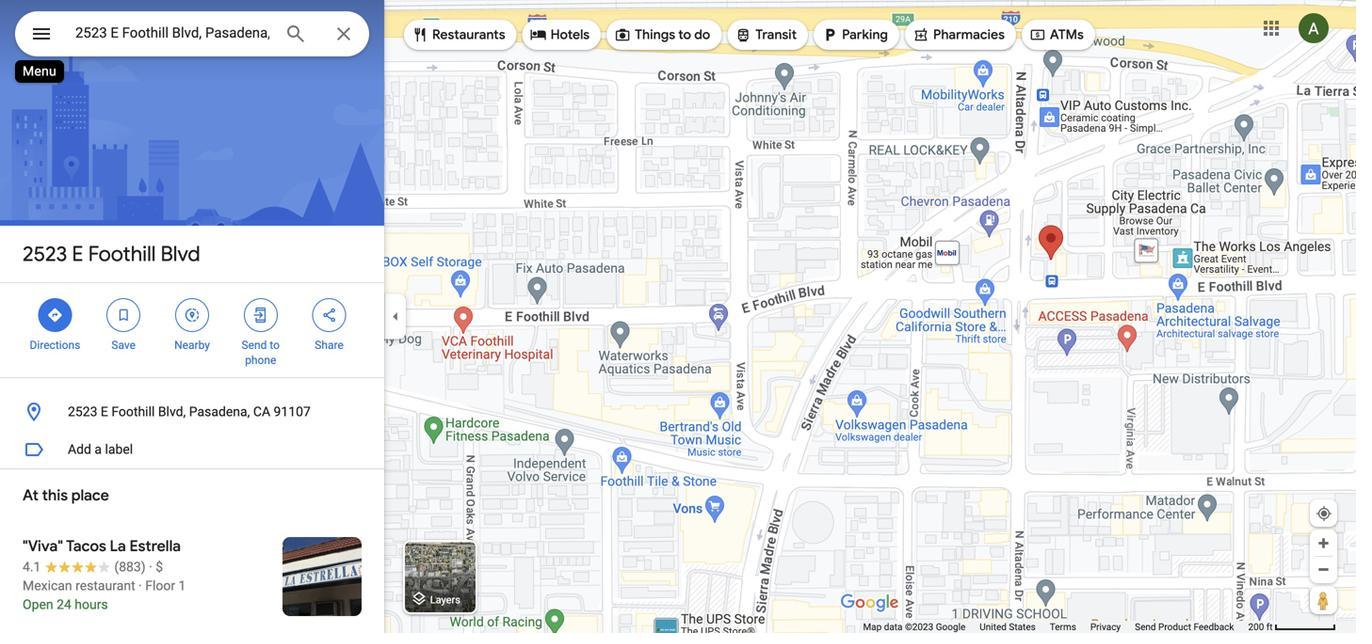 Task type: describe. For each thing, give the bounding box(es) containing it.
pasadena,
[[189, 404, 250, 420]]

map data ©2023 google
[[863, 622, 966, 633]]

 restaurants
[[412, 24, 505, 45]]

label
[[105, 442, 133, 458]]


[[321, 305, 338, 326]]

2523 e foothill blvd, pasadena, ca 91107
[[68, 404, 311, 420]]

send for send product feedback
[[1135, 622, 1156, 633]]

 pharmacies
[[912, 24, 1005, 45]]

add
[[68, 442, 91, 458]]

©2023
[[905, 622, 933, 633]]

map
[[863, 622, 882, 633]]

terms
[[1050, 622, 1076, 633]]

2523 e foothill blvd, pasadena, ca 91107 button
[[0, 394, 384, 431]]


[[1029, 24, 1046, 45]]

show your location image
[[1316, 506, 1333, 523]]

at
[[23, 486, 38, 506]]


[[412, 24, 428, 45]]

0 vertical spatial ·
[[149, 560, 152, 575]]

data
[[884, 622, 903, 633]]

place
[[71, 486, 109, 506]]

united
[[980, 622, 1007, 633]]

 atms
[[1029, 24, 1084, 45]]

2523 e foothill blvd main content
[[0, 0, 384, 634]]

1
[[178, 579, 186, 594]]


[[184, 305, 201, 326]]


[[30, 20, 53, 48]]

add a label
[[68, 442, 133, 458]]

blvd
[[161, 241, 200, 267]]

foothill for blvd
[[88, 241, 156, 267]]

none field inside the 2523 e foothill blvd, pasadena, ca 91107 field
[[75, 22, 269, 44]]

restaurant
[[75, 579, 135, 594]]

at this place
[[23, 486, 109, 506]]


[[115, 305, 132, 326]]

hotels
[[551, 26, 590, 43]]

zoom in image
[[1317, 537, 1331, 551]]

 transit
[[735, 24, 797, 45]]

feedback
[[1194, 622, 1234, 633]]


[[735, 24, 752, 45]]

 search field
[[15, 11, 369, 60]]


[[530, 24, 547, 45]]

actions for 2523 e foothill blvd region
[[0, 283, 384, 378]]

transit
[[756, 26, 797, 43]]

parking
[[842, 26, 888, 43]]

"viva" tacos la estrella
[[23, 537, 181, 557]]


[[912, 24, 929, 45]]

4.1
[[23, 560, 41, 575]]

200
[[1248, 622, 1264, 633]]

to inside send to phone
[[270, 339, 280, 352]]

$
[[156, 560, 163, 575]]

91107
[[274, 404, 311, 420]]

privacy button
[[1090, 622, 1121, 634]]



Task type: vqa. For each thing, say whether or not it's contained in the screenshot.
Where to? text field
no



Task type: locate. For each thing, give the bounding box(es) containing it.
None field
[[75, 22, 269, 44]]

e for 2523 e foothill blvd, pasadena, ca 91107
[[101, 404, 108, 420]]

send product feedback button
[[1135, 622, 1234, 634]]

foothill
[[88, 241, 156, 267], [111, 404, 155, 420]]

send left 'product'
[[1135, 622, 1156, 633]]

1 vertical spatial e
[[101, 404, 108, 420]]

2523 for 2523 e foothill blvd, pasadena, ca 91107
[[68, 404, 97, 420]]

200 ft
[[1248, 622, 1273, 633]]

open
[[23, 598, 53, 613]]

0 vertical spatial foothill
[[88, 241, 156, 267]]

estrella
[[129, 537, 181, 557]]

e up add a label
[[101, 404, 108, 420]]

send for send to phone
[[242, 339, 267, 352]]


[[821, 24, 838, 45]]

e
[[72, 241, 83, 267], [101, 404, 108, 420]]

price: inexpensive image
[[156, 560, 163, 575]]

1 horizontal spatial e
[[101, 404, 108, 420]]

add a label button
[[0, 431, 384, 469]]

e for 2523 e foothill blvd
[[72, 241, 83, 267]]

0 vertical spatial e
[[72, 241, 83, 267]]

directions
[[30, 339, 80, 352]]

this
[[42, 486, 68, 506]]

collapse side panel image
[[385, 307, 406, 327]]

0 vertical spatial send
[[242, 339, 267, 352]]

send to phone
[[242, 339, 280, 367]]

0 horizontal spatial 2523
[[23, 241, 67, 267]]

ft
[[1266, 622, 1273, 633]]

24
[[57, 598, 71, 613]]

0 horizontal spatial to
[[270, 339, 280, 352]]

states
[[1009, 622, 1036, 633]]

2523 inside 2523 e foothill blvd, pasadena, ca 91107 button
[[68, 404, 97, 420]]

1 horizontal spatial to
[[678, 26, 691, 43]]

save
[[111, 339, 136, 352]]

to left the do
[[678, 26, 691, 43]]

mexican
[[23, 579, 72, 594]]

blvd,
[[158, 404, 186, 420]]

foothill left blvd,
[[111, 404, 155, 420]]

restaurants
[[432, 26, 505, 43]]

 parking
[[821, 24, 888, 45]]

to up phone
[[270, 339, 280, 352]]

"viva"
[[23, 537, 63, 557]]

united states button
[[980, 622, 1036, 634]]


[[252, 305, 269, 326]]

 hotels
[[530, 24, 590, 45]]

0 horizontal spatial ·
[[139, 579, 142, 594]]

send inside send to phone
[[242, 339, 267, 352]]

1 horizontal spatial send
[[1135, 622, 1156, 633]]

· left floor
[[139, 579, 142, 594]]

1 horizontal spatial 2523
[[68, 404, 97, 420]]

1 vertical spatial ·
[[139, 579, 142, 594]]

to
[[678, 26, 691, 43], [270, 339, 280, 352]]

layers
[[430, 595, 460, 606]]

0 vertical spatial to
[[678, 26, 691, 43]]

footer inside google maps element
[[863, 622, 1248, 634]]

0 vertical spatial 2523
[[23, 241, 67, 267]]

·
[[149, 560, 152, 575], [139, 579, 142, 594]]


[[614, 24, 631, 45]]

share
[[315, 339, 344, 352]]

1 vertical spatial to
[[270, 339, 280, 352]]

send inside 'button'
[[1135, 622, 1156, 633]]

floor
[[145, 579, 175, 594]]

google account: angela cha  
(angela.cha@adept.ai) image
[[1299, 13, 1329, 43]]

things
[[635, 26, 675, 43]]

foothill left the blvd
[[88, 241, 156, 267]]


[[47, 305, 63, 326]]

2523 up add
[[68, 404, 97, 420]]

1 horizontal spatial ·
[[149, 560, 152, 575]]

pharmacies
[[933, 26, 1005, 43]]

0 horizontal spatial send
[[242, 339, 267, 352]]

2523 e foothill blvd
[[23, 241, 200, 267]]

send product feedback
[[1135, 622, 1234, 633]]

product
[[1158, 622, 1191, 633]]

la
[[110, 537, 126, 557]]

2523 for 2523 e foothill blvd
[[23, 241, 67, 267]]

 things to do
[[614, 24, 710, 45]]

send up phone
[[242, 339, 267, 352]]

footer
[[863, 622, 1248, 634]]

mexican restaurant · floor 1 open 24 hours
[[23, 579, 186, 613]]

1 vertical spatial send
[[1135, 622, 1156, 633]]

foothill inside button
[[111, 404, 155, 420]]

e inside 2523 e foothill blvd, pasadena, ca 91107 button
[[101, 404, 108, 420]]

foothill for blvd,
[[111, 404, 155, 420]]

send
[[242, 339, 267, 352], [1135, 622, 1156, 633]]

0 horizontal spatial e
[[72, 241, 83, 267]]

 button
[[15, 11, 68, 60]]

(883)
[[114, 560, 146, 575]]

ca
[[253, 404, 270, 420]]

zoom out image
[[1317, 563, 1331, 577]]

200 ft button
[[1248, 622, 1336, 633]]

show street view coverage image
[[1310, 587, 1337, 615]]

· inside mexican restaurant · floor 1 open 24 hours
[[139, 579, 142, 594]]

tacos
[[66, 537, 106, 557]]

2523
[[23, 241, 67, 267], [68, 404, 97, 420]]

· left $
[[149, 560, 152, 575]]

phone
[[245, 354, 276, 367]]

nearby
[[174, 339, 210, 352]]

1 vertical spatial foothill
[[111, 404, 155, 420]]

do
[[694, 26, 710, 43]]

terms button
[[1050, 622, 1076, 634]]

atms
[[1050, 26, 1084, 43]]

· $
[[149, 560, 163, 575]]

1 vertical spatial 2523
[[68, 404, 97, 420]]

a
[[95, 442, 102, 458]]

4.1 stars 883 reviews image
[[23, 558, 146, 577]]

2523 E Foothill Blvd, Pasadena, CA 91107 field
[[15, 11, 369, 57]]

e up directions
[[72, 241, 83, 267]]

to inside  things to do
[[678, 26, 691, 43]]

google
[[936, 622, 966, 633]]

footer containing map data ©2023 google
[[863, 622, 1248, 634]]

united states
[[980, 622, 1036, 633]]

hours
[[75, 598, 108, 613]]

privacy
[[1090, 622, 1121, 633]]

google maps element
[[0, 0, 1356, 634]]

2523 up 
[[23, 241, 67, 267]]



